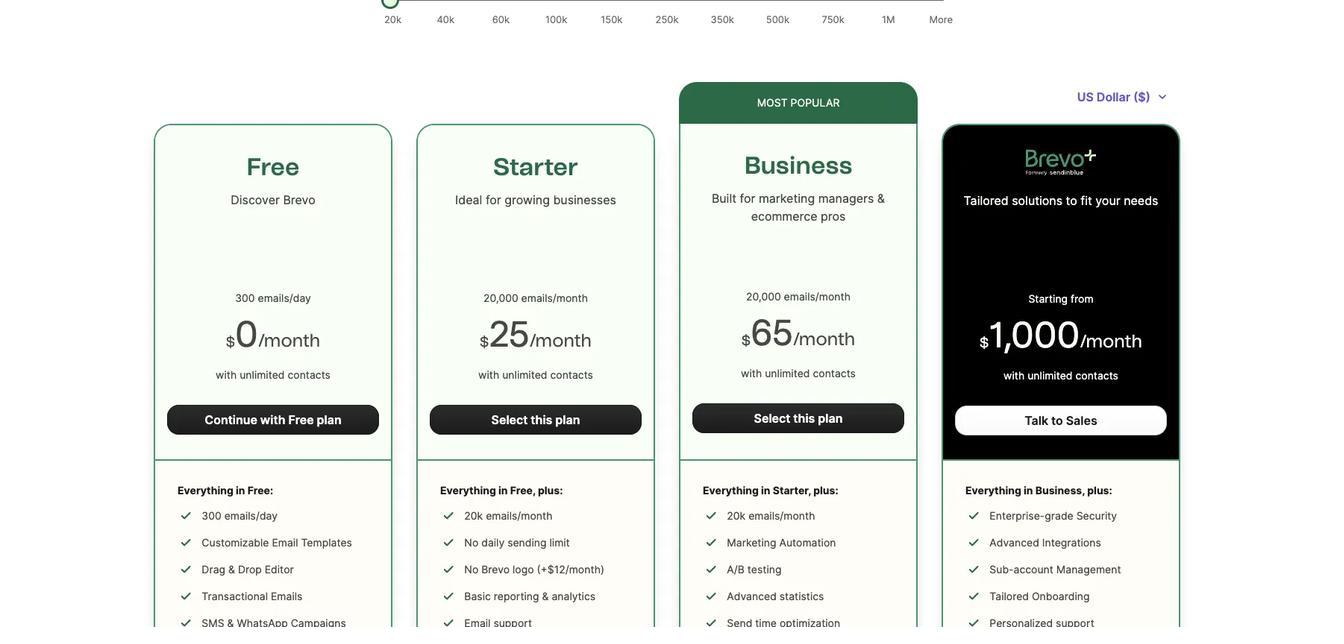 Task type: describe. For each thing, give the bounding box(es) containing it.
unlimited for 0
[[240, 369, 285, 381]]

everything for 0
[[178, 484, 233, 497]]

$ for 1,000
[[980, 335, 989, 352]]

$ for 25
[[480, 334, 489, 351]]

drag & drop editor
[[202, 563, 294, 576]]

300 emails / day
[[235, 292, 311, 305]]

logo
[[513, 563, 534, 576]]

with inside button
[[260, 413, 285, 428]]

everything for 65
[[703, 484, 759, 497]]

20,000 emails / month for 25
[[484, 292, 588, 305]]

management
[[1057, 563, 1121, 576]]

month for 1,000
[[1086, 331, 1143, 352]]

daily
[[482, 537, 505, 549]]

$ for 0
[[226, 334, 235, 351]]

your
[[1096, 193, 1121, 208]]

business,
[[1036, 484, 1085, 497]]

contacts for 65
[[813, 367, 856, 380]]

ideal for growing businesses
[[455, 193, 616, 207]]

drop
[[238, 563, 262, 576]]

0 vertical spatial to
[[1066, 193, 1078, 208]]

plus: for 1,000
[[1088, 484, 1113, 497]]

customizable
[[202, 537, 269, 549]]

300 for 300 emails / day
[[235, 292, 255, 305]]

$ 25 / month
[[480, 313, 592, 356]]

us
[[1078, 90, 1094, 104]]

businesses
[[553, 193, 616, 207]]

in for 25
[[499, 484, 508, 497]]

tailored solutions to fit your needs
[[964, 193, 1159, 208]]

basic
[[464, 590, 491, 603]]

with unlimited contacts for 25
[[478, 369, 593, 381]]

marketing
[[727, 537, 777, 549]]

tailored for tailored solutions to fit your needs
[[964, 193, 1009, 208]]

no daily sending limit
[[464, 537, 570, 549]]

month for 0
[[264, 330, 320, 352]]

unlimited for 25
[[502, 369, 547, 381]]

emails/month for 25
[[486, 510, 553, 522]]

1m
[[882, 13, 895, 25]]

most popular
[[757, 96, 840, 109]]

/ inside $ 65 / month
[[793, 328, 799, 350]]

in for 0
[[236, 484, 245, 497]]

managers
[[818, 191, 874, 206]]

drag
[[202, 563, 225, 576]]

350k
[[711, 13, 734, 25]]

20k for 65
[[727, 510, 746, 522]]

month up $ 65 / month
[[819, 290, 851, 303]]

150k
[[601, 13, 623, 25]]

reporting
[[494, 590, 539, 603]]

sub-
[[990, 563, 1014, 576]]

plan for 65
[[818, 411, 843, 426]]

($)
[[1134, 90, 1151, 104]]

marketing automation
[[727, 537, 836, 549]]

enterprise-grade security
[[990, 510, 1117, 522]]

talk to sales button
[[955, 406, 1167, 436]]

everything for 1,000
[[966, 484, 1022, 497]]

onboarding
[[1032, 590, 1090, 603]]

sending
[[508, 537, 547, 549]]

needs
[[1124, 193, 1159, 208]]

limit
[[550, 537, 570, 549]]

analytics
[[552, 590, 596, 603]]

ecommerce
[[751, 209, 818, 224]]

everything in free:
[[178, 484, 273, 497]]

select for 65
[[754, 411, 791, 426]]

60k
[[492, 13, 510, 25]]

tailored onboarding
[[990, 590, 1090, 603]]

statistics
[[780, 590, 824, 603]]

plus: for 65
[[814, 484, 839, 497]]

starting from
[[1029, 293, 1094, 305]]

65
[[751, 311, 793, 355]]

20k emails/month for 25
[[464, 510, 553, 522]]

advanced for advanced statistics
[[727, 590, 777, 603]]

talk
[[1025, 413, 1049, 428]]

built for marketing managers & ecommerce pros
[[712, 191, 885, 224]]

continue
[[205, 413, 257, 428]]

marketing
[[759, 191, 815, 206]]

emails for 0
[[258, 292, 289, 305]]

day
[[293, 292, 311, 305]]

20k emails/month for 65
[[727, 510, 815, 522]]

select this plan for 65
[[754, 411, 843, 426]]

)
[[601, 563, 605, 576]]

contacts for 25
[[550, 369, 593, 381]]

most
[[757, 96, 788, 109]]

sub-account management
[[990, 563, 1121, 576]]

select this plan for 25
[[491, 413, 580, 428]]

300 emails/day
[[202, 510, 278, 522]]

plus: for 25
[[538, 484, 563, 497]]

20k for 25
[[464, 510, 483, 522]]

0
[[235, 313, 258, 356]]

a/b testing
[[727, 563, 782, 576]]

500k
[[766, 13, 790, 25]]

discover
[[231, 193, 280, 207]]

& inside built for marketing managers & ecommerce pros
[[878, 191, 885, 206]]

automation
[[780, 537, 836, 549]]

free
[[288, 413, 314, 428]]

transactional
[[202, 590, 268, 603]]

dollar
[[1097, 90, 1131, 104]]

unlimited for 1,000
[[1028, 369, 1073, 382]]

0 horizontal spatial plan
[[317, 413, 342, 428]]

select this plan button for 65
[[693, 404, 905, 434]]

grade
[[1045, 510, 1074, 522]]

40k
[[437, 13, 454, 25]]

editor
[[265, 563, 294, 576]]

enterprise-
[[990, 510, 1045, 522]]

/ inside $ 1,000 / month
[[1080, 331, 1086, 352]]

fit
[[1081, 193, 1092, 208]]

/ inside $ 0 / month
[[258, 330, 264, 352]]

discover brevo
[[231, 193, 316, 207]]

with for 0
[[216, 369, 237, 381]]

month up '$ 25 / month'
[[557, 292, 588, 305]]

$ 65 / month
[[742, 311, 856, 355]]

/ inside '$ 25 / month'
[[530, 330, 536, 352]]

for for 25
[[486, 193, 501, 207]]

talk to sales
[[1025, 413, 1098, 428]]

emails for 65
[[784, 290, 816, 303]]



Task type: vqa. For each thing, say whether or not it's contained in the screenshot.
the rates
no



Task type: locate. For each thing, give the bounding box(es) containing it.
300 down everything in free:
[[202, 510, 221, 522]]

in for 65
[[761, 484, 771, 497]]

brevo down free
[[283, 193, 316, 207]]

1 horizontal spatial 20,000 emails / month
[[746, 290, 851, 303]]

everything up the enterprise-
[[966, 484, 1022, 497]]

3 plus: from the left
[[1088, 484, 1113, 497]]

with for 1,000
[[1004, 369, 1025, 382]]

for right ideal
[[486, 193, 501, 207]]

with down 1,000
[[1004, 369, 1025, 382]]

free:
[[248, 484, 273, 497]]

(+$12
[[537, 563, 565, 576]]

everything in business, plus:
[[966, 484, 1113, 497]]

from
[[1071, 293, 1094, 305]]

advanced integrations
[[990, 537, 1101, 549]]

1 emails/month from the left
[[486, 510, 553, 522]]

1 horizontal spatial this
[[794, 411, 815, 426]]

continue with free plan button
[[167, 405, 379, 435]]

0 horizontal spatial select this plan button
[[430, 405, 642, 435]]

us dollar ($)
[[1078, 90, 1151, 104]]

1 horizontal spatial 20k emails/month
[[727, 510, 815, 522]]

3 everything from the left
[[703, 484, 759, 497]]

to left fit
[[1066, 193, 1078, 208]]

20k emails/month down everything in free, plus:
[[464, 510, 553, 522]]

0 horizontal spatial 300
[[202, 510, 221, 522]]

advanced down 'a/b testing'
[[727, 590, 777, 603]]

advanced statistics
[[727, 590, 824, 603]]

1 vertical spatial no
[[464, 563, 479, 576]]

1 in from the left
[[236, 484, 245, 497]]

this up free,
[[531, 413, 553, 428]]

to right talk in the right of the page
[[1052, 413, 1063, 428]]

to inside talk to sales button
[[1052, 413, 1063, 428]]

20,000 emails / month up '$ 25 / month'
[[484, 292, 588, 305]]

20k left 40k
[[384, 13, 402, 25]]

advanced for advanced integrations
[[990, 537, 1040, 549]]

plus: right free,
[[538, 484, 563, 497]]

emails/month up marketing automation
[[749, 510, 815, 522]]

emails left day
[[258, 292, 289, 305]]

everything up "marketing"
[[703, 484, 759, 497]]

1 everything from the left
[[178, 484, 233, 497]]

20,000 emails / month for 65
[[746, 290, 851, 303]]

in left starter,
[[761, 484, 771, 497]]

1 horizontal spatial for
[[740, 191, 756, 206]]

0 horizontal spatial 20k emails/month
[[464, 510, 553, 522]]

& right 'drag'
[[228, 563, 235, 576]]

with down 25
[[478, 369, 500, 381]]

0 vertical spatial brevo
[[283, 193, 316, 207]]

1 horizontal spatial brevo
[[482, 563, 510, 576]]

2 no from the top
[[464, 563, 479, 576]]

month for 65
[[799, 328, 856, 350]]

$ for 65
[[742, 333, 751, 349]]

3 in from the left
[[761, 484, 771, 497]]

2 vertical spatial &
[[542, 590, 549, 603]]

with up continue
[[216, 369, 237, 381]]

ideal
[[455, 193, 482, 207]]

brevo down daily
[[482, 563, 510, 576]]

1 horizontal spatial plus:
[[814, 484, 839, 497]]

free
[[247, 153, 300, 181]]

emails/day
[[224, 510, 278, 522]]

plan for 25
[[556, 413, 580, 428]]

20k up daily
[[464, 510, 483, 522]]

month down day
[[264, 330, 320, 352]]

contacts for 0
[[288, 369, 331, 381]]

& right managers at the right top of the page
[[878, 191, 885, 206]]

security
[[1077, 510, 1117, 522]]

0 horizontal spatial select this plan
[[491, 413, 580, 428]]

1 horizontal spatial plan
[[556, 413, 580, 428]]

750k
[[822, 13, 845, 25]]

templates
[[301, 537, 352, 549]]

more
[[930, 13, 953, 25]]

4 everything from the left
[[966, 484, 1022, 497]]

2 in from the left
[[499, 484, 508, 497]]

0 horizontal spatial to
[[1052, 413, 1063, 428]]

select this plan up free,
[[491, 413, 580, 428]]

plus:
[[538, 484, 563, 497], [814, 484, 839, 497], [1088, 484, 1113, 497]]

$
[[742, 333, 751, 349], [226, 334, 235, 351], [480, 334, 489, 351], [980, 335, 989, 352]]

slider
[[381, 0, 399, 9]]

for inside built for marketing managers & ecommerce pros
[[740, 191, 756, 206]]

0 horizontal spatial 20,000 emails / month
[[484, 292, 588, 305]]

this up starter,
[[794, 411, 815, 426]]

unlimited down $ 65 / month
[[765, 367, 810, 380]]

tailored
[[964, 193, 1009, 208], [990, 590, 1029, 603]]

20,000 for 25
[[484, 292, 518, 305]]

this
[[794, 411, 815, 426], [531, 413, 553, 428]]

0 vertical spatial tailored
[[964, 193, 1009, 208]]

a/b
[[727, 563, 745, 576]]

0 vertical spatial advanced
[[990, 537, 1040, 549]]

1,000
[[989, 313, 1080, 357]]

in left the free:
[[236, 484, 245, 497]]

integrations
[[1042, 537, 1101, 549]]

300 up 0
[[235, 292, 255, 305]]

with down 65 at right
[[741, 367, 762, 380]]

tailored down sub-
[[990, 590, 1029, 603]]

everything up 300 emails/day
[[178, 484, 233, 497]]

everything for 25
[[440, 484, 496, 497]]

1 horizontal spatial advanced
[[990, 537, 1040, 549]]

emails/month for 65
[[749, 510, 815, 522]]

select for 25
[[491, 413, 528, 428]]

select up everything in starter, plus:
[[754, 411, 791, 426]]

1 horizontal spatial 20,000
[[746, 290, 781, 303]]

with unlimited contacts down $ 0 / month
[[216, 369, 331, 381]]

2 horizontal spatial plus:
[[1088, 484, 1113, 497]]

1 horizontal spatial 300
[[235, 292, 255, 305]]

20,000 for 65
[[746, 290, 781, 303]]

&
[[878, 191, 885, 206], [228, 563, 235, 576], [542, 590, 549, 603]]

2 everything from the left
[[440, 484, 496, 497]]

unlimited
[[765, 367, 810, 380], [240, 369, 285, 381], [502, 369, 547, 381], [1028, 369, 1073, 382]]

unlimited down $ 1,000 / month
[[1028, 369, 1073, 382]]

select this plan up starter,
[[754, 411, 843, 426]]

2 horizontal spatial &
[[878, 191, 885, 206]]

$ inside '$ 25 / month'
[[480, 334, 489, 351]]

select this plan button up starter,
[[693, 404, 905, 434]]

with unlimited contacts down '$ 25 / month'
[[478, 369, 593, 381]]

starting
[[1029, 293, 1068, 305]]

business
[[745, 152, 853, 180]]

brevo
[[283, 193, 316, 207], [482, 563, 510, 576]]

emails/month down free,
[[486, 510, 553, 522]]

2 20k emails/month from the left
[[727, 510, 815, 522]]

plan
[[818, 411, 843, 426], [317, 413, 342, 428], [556, 413, 580, 428]]

2 horizontal spatial plan
[[818, 411, 843, 426]]

month inside $ 65 / month
[[799, 328, 856, 350]]

basic reporting & analytics
[[464, 590, 596, 603]]

tailored left 'solutions'
[[964, 193, 1009, 208]]

popular
[[791, 96, 840, 109]]

no left daily
[[464, 537, 479, 549]]

no for no brevo logo (+$12 /month )
[[464, 563, 479, 576]]

1 20k emails/month from the left
[[464, 510, 553, 522]]

1 vertical spatial to
[[1052, 413, 1063, 428]]

emails up '$ 25 / month'
[[521, 292, 553, 305]]

with unlimited contacts down $ 65 / month
[[741, 367, 856, 380]]

25
[[489, 313, 530, 356]]

2 plus: from the left
[[814, 484, 839, 497]]

unlimited for 65
[[765, 367, 810, 380]]

email
[[272, 537, 298, 549]]

select this plan button up free,
[[430, 405, 642, 435]]

month right 65 at right
[[799, 328, 856, 350]]

solutions
[[1012, 193, 1063, 208]]

1 plus: from the left
[[538, 484, 563, 497]]

brevo for discover
[[283, 193, 316, 207]]

0 horizontal spatial &
[[228, 563, 235, 576]]

in left free,
[[499, 484, 508, 497]]

250k
[[656, 13, 679, 25]]

free,
[[510, 484, 536, 497]]

0 horizontal spatial plus:
[[538, 484, 563, 497]]

with left free
[[260, 413, 285, 428]]

20k emails/month down everything in starter, plus:
[[727, 510, 815, 522]]

0 horizontal spatial for
[[486, 193, 501, 207]]

with for 65
[[741, 367, 762, 380]]

brevo for no
[[482, 563, 510, 576]]

built
[[712, 191, 737, 206]]

with unlimited contacts down $ 1,000 / month
[[1004, 369, 1119, 382]]

this for 65
[[794, 411, 815, 426]]

transactional emails
[[202, 590, 303, 603]]

starter,
[[773, 484, 811, 497]]

sales
[[1066, 413, 1098, 428]]

with unlimited contacts for 65
[[741, 367, 856, 380]]

contacts down '$ 25 / month'
[[550, 369, 593, 381]]

2 horizontal spatial 20k
[[727, 510, 746, 522]]

with unlimited contacts for 1,000
[[1004, 369, 1119, 382]]

$ inside $ 0 / month
[[226, 334, 235, 351]]

tailored for tailored onboarding
[[990, 590, 1029, 603]]

1 vertical spatial tailored
[[990, 590, 1029, 603]]

month down from
[[1086, 331, 1143, 352]]

everything in starter, plus:
[[703, 484, 839, 497]]

unlimited down '$ 25 / month'
[[502, 369, 547, 381]]

300
[[235, 292, 255, 305], [202, 510, 221, 522]]

20k
[[384, 13, 402, 25], [464, 510, 483, 522], [727, 510, 746, 522]]

contacts for 1,000
[[1076, 369, 1119, 382]]

everything left free,
[[440, 484, 496, 497]]

0 horizontal spatial brevo
[[283, 193, 316, 207]]

unlimited down $ 0 / month
[[240, 369, 285, 381]]

1 horizontal spatial emails/month
[[749, 510, 815, 522]]

1 no from the top
[[464, 537, 479, 549]]

$ 0 / month
[[226, 313, 320, 356]]

1 horizontal spatial to
[[1066, 193, 1078, 208]]

0 horizontal spatial 20k
[[384, 13, 402, 25]]

$ inside $ 65 / month
[[742, 333, 751, 349]]

100k
[[546, 13, 567, 25]]

emails up $ 65 / month
[[784, 290, 816, 303]]

month for 25
[[536, 330, 592, 352]]

1 horizontal spatial emails
[[521, 292, 553, 305]]

month inside $ 0 / month
[[264, 330, 320, 352]]

1 vertical spatial brevo
[[482, 563, 510, 576]]

1 horizontal spatial &
[[542, 590, 549, 603]]

pros
[[821, 209, 846, 224]]

month inside $ 1,000 / month
[[1086, 331, 1143, 352]]

account
[[1014, 563, 1054, 576]]

select this plan button for 25
[[430, 405, 642, 435]]

for for 65
[[740, 191, 756, 206]]

20,000 up 65 at right
[[746, 290, 781, 303]]

no brevo logo (+$12 /month )
[[464, 563, 605, 576]]

20k up "marketing"
[[727, 510, 746, 522]]

testing
[[748, 563, 782, 576]]

1 vertical spatial &
[[228, 563, 235, 576]]

1 horizontal spatial 20k
[[464, 510, 483, 522]]

0 vertical spatial no
[[464, 537, 479, 549]]

/month
[[565, 563, 601, 576]]

0 vertical spatial 300
[[235, 292, 255, 305]]

in up the enterprise-
[[1024, 484, 1033, 497]]

emails
[[271, 590, 303, 603]]

this for 25
[[531, 413, 553, 428]]

month right 25
[[536, 330, 592, 352]]

20,000
[[746, 290, 781, 303], [484, 292, 518, 305]]

plus: up security
[[1088, 484, 1113, 497]]

300 for 300 emails/day
[[202, 510, 221, 522]]

no for no daily sending limit
[[464, 537, 479, 549]]

with for 25
[[478, 369, 500, 381]]

select up everything in free, plus:
[[491, 413, 528, 428]]

select this plan
[[754, 411, 843, 426], [491, 413, 580, 428]]

month inside '$ 25 / month'
[[536, 330, 592, 352]]

1 horizontal spatial select this plan button
[[693, 404, 905, 434]]

select
[[754, 411, 791, 426], [491, 413, 528, 428]]

select this plan button
[[693, 404, 905, 434], [430, 405, 642, 435]]

for right built
[[740, 191, 756, 206]]

2 emails/month from the left
[[749, 510, 815, 522]]

plus: right starter,
[[814, 484, 839, 497]]

0 horizontal spatial select
[[491, 413, 528, 428]]

starter
[[493, 153, 578, 181]]

20,000 up 25
[[484, 292, 518, 305]]

0 horizontal spatial emails/month
[[486, 510, 553, 522]]

contacts down $ 65 / month
[[813, 367, 856, 380]]

1 vertical spatial advanced
[[727, 590, 777, 603]]

20,000 emails / month up $ 65 / month
[[746, 290, 851, 303]]

20,000 emails / month
[[746, 290, 851, 303], [484, 292, 588, 305]]

0 horizontal spatial advanced
[[727, 590, 777, 603]]

contacts
[[813, 367, 856, 380], [288, 369, 331, 381], [550, 369, 593, 381], [1076, 369, 1119, 382]]

1 horizontal spatial select
[[754, 411, 791, 426]]

no up 'basic'
[[464, 563, 479, 576]]

0 horizontal spatial this
[[531, 413, 553, 428]]

0 vertical spatial &
[[878, 191, 885, 206]]

0 horizontal spatial 20,000
[[484, 292, 518, 305]]

us dollar ($) button
[[1066, 82, 1181, 112]]

emails for 25
[[521, 292, 553, 305]]

2 horizontal spatial emails
[[784, 290, 816, 303]]

$ 1,000 / month
[[980, 313, 1143, 357]]

contacts up sales
[[1076, 369, 1119, 382]]

& down the '(+$12'
[[542, 590, 549, 603]]

with unlimited contacts for 0
[[216, 369, 331, 381]]

growing
[[505, 193, 550, 207]]

in for 1,000
[[1024, 484, 1033, 497]]

emails/month
[[486, 510, 553, 522], [749, 510, 815, 522]]

for
[[740, 191, 756, 206], [486, 193, 501, 207]]

1 vertical spatial 300
[[202, 510, 221, 522]]

1 horizontal spatial select this plan
[[754, 411, 843, 426]]

0 horizontal spatial emails
[[258, 292, 289, 305]]

to
[[1066, 193, 1078, 208], [1052, 413, 1063, 428]]

contacts up free
[[288, 369, 331, 381]]

everything in free, plus:
[[440, 484, 563, 497]]

advanced down the enterprise-
[[990, 537, 1040, 549]]

4 in from the left
[[1024, 484, 1033, 497]]

$ inside $ 1,000 / month
[[980, 335, 989, 352]]

no
[[464, 537, 479, 549], [464, 563, 479, 576]]

advanced
[[990, 537, 1040, 549], [727, 590, 777, 603]]



